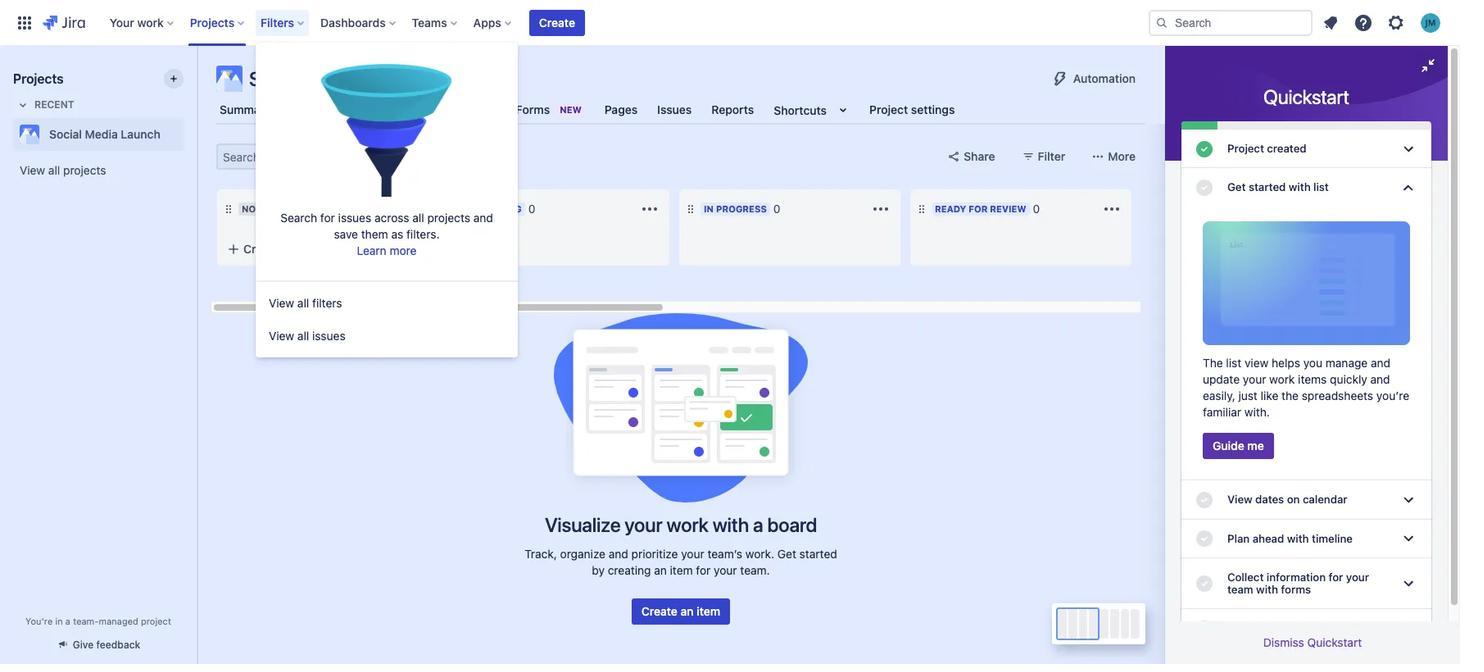 Task type: describe. For each thing, give the bounding box(es) containing it.
Search board text field
[[218, 145, 343, 168]]

started for with
[[1249, 181, 1287, 194]]

apps
[[474, 15, 502, 29]]

as
[[391, 227, 403, 241]]

project for project created
[[1228, 142, 1265, 155]]

issues for all
[[312, 329, 346, 343]]

learn more link
[[357, 244, 417, 258]]

get started with list button
[[1182, 168, 1432, 207]]

list inside 'dropdown button'
[[1314, 181, 1330, 194]]

helps
[[1272, 356, 1301, 370]]

shortcuts button
[[771, 95, 857, 125]]

an inside track, organize and prioritize your team's work. get started by creating an item for your team.
[[654, 563, 667, 577]]

your
[[110, 15, 134, 29]]

automation image
[[1051, 69, 1070, 89]]

ahead
[[1253, 532, 1285, 545]]

view all filters
[[269, 296, 342, 310]]

view dates on calendar button
[[1182, 481, 1432, 519]]

more
[[390, 244, 417, 258]]

chevron image for list
[[1399, 178, 1419, 197]]

0 vertical spatial media
[[307, 67, 360, 90]]

visualize
[[545, 513, 621, 536]]

your work
[[110, 15, 164, 29]]

and inside track, organize and prioritize your team's work. get started by creating an item for your team.
[[609, 547, 629, 561]]

guide
[[1213, 439, 1245, 453]]

chevron image for your
[[1399, 574, 1419, 594]]

progress
[[716, 203, 767, 214]]

like
[[1261, 389, 1279, 403]]

review
[[991, 203, 1027, 214]]

all for issues
[[298, 329, 309, 343]]

issues
[[658, 102, 692, 116]]

manage
[[1326, 356, 1368, 370]]

calendar
[[1303, 493, 1348, 506]]

1 vertical spatial quickstart
[[1308, 635, 1363, 649]]

all for projects
[[48, 163, 60, 177]]

for inside search for issues across all projects and save them as filters. learn more
[[320, 211, 335, 225]]

checked image for plan
[[1195, 529, 1215, 549]]

with inside collect information for your team with forms
[[1257, 583, 1279, 596]]

settings
[[911, 102, 955, 116]]

track,
[[525, 547, 557, 561]]

learn
[[357, 244, 387, 258]]

Search field
[[1149, 9, 1313, 36]]

reports
[[712, 102, 754, 116]]

project for project settings
[[870, 102, 908, 116]]

visualize your work with a board
[[545, 513, 817, 536]]

item inside track, organize and prioritize your team's work. get started by creating an item for your team.
[[670, 563, 693, 577]]

appswitcher icon image
[[15, 13, 34, 32]]

not
[[242, 203, 262, 214]]

in progress 0
[[704, 202, 781, 216]]

the
[[1203, 356, 1224, 370]]

me
[[1248, 439, 1265, 453]]

collapse image
[[845, 199, 865, 219]]

board
[[768, 513, 817, 536]]

project created button
[[1182, 130, 1432, 168]]

dismiss quickstart link
[[1264, 635, 1363, 649]]

list link
[[340, 95, 366, 125]]

filters
[[261, 15, 294, 29]]

reports link
[[709, 95, 758, 125]]

create an item
[[642, 604, 721, 618]]

1 vertical spatial media
[[85, 127, 118, 141]]

the list view helps you manage and update your work items quickly and easily, just like the spreadsheets you're familiar with.
[[1203, 356, 1410, 419]]

checked image for view
[[1195, 490, 1215, 510]]

chevron image for calendar
[[1399, 490, 1419, 510]]

guide me
[[1213, 439, 1265, 453]]

chevron image for timeline
[[1399, 529, 1419, 549]]

share
[[964, 149, 996, 163]]

1 horizontal spatial social
[[249, 67, 302, 90]]

calendar link
[[379, 95, 434, 125]]

project
[[141, 616, 171, 626]]

for inside track, organize and prioritize your team's work. get started by creating an item for your team.
[[696, 563, 711, 577]]

create button inside primary element
[[529, 9, 585, 36]]

with up team's
[[713, 513, 749, 536]]

created
[[1268, 142, 1307, 155]]

issues for for
[[338, 211, 372, 225]]

started inside track, organize and prioritize your team's work. get started by creating an item for your team.
[[800, 547, 838, 561]]

collect
[[1228, 570, 1264, 584]]

get started with list
[[1228, 181, 1330, 194]]

1 vertical spatial launch
[[121, 127, 160, 141]]

an inside button
[[681, 604, 694, 618]]

planning 0
[[473, 202, 536, 216]]

checked image
[[1195, 178, 1215, 197]]

your down team's
[[714, 563, 737, 577]]

view for view dates on calendar
[[1228, 493, 1253, 506]]

view
[[1245, 356, 1269, 370]]

1 vertical spatial projects
[[13, 71, 64, 86]]

list
[[343, 102, 362, 116]]

team-
[[73, 616, 99, 626]]

issues link
[[654, 95, 695, 125]]

your work button
[[105, 9, 180, 36]]

filters button
[[256, 9, 311, 36]]

information
[[1267, 570, 1327, 584]]

search for issues across all projects and save them as filters. learn more
[[281, 211, 493, 258]]

view dates on calendar
[[1228, 493, 1348, 506]]

items
[[1299, 373, 1328, 386]]

work.
[[746, 547, 775, 561]]

dismiss quickstart
[[1264, 635, 1363, 649]]

projects inside popup button
[[190, 15, 235, 29]]

familiar
[[1203, 405, 1242, 419]]

2 vertical spatial work
[[667, 513, 709, 536]]

timeline
[[1312, 532, 1353, 545]]

more
[[1109, 149, 1136, 163]]

1 column actions menu image from the left
[[640, 199, 660, 219]]

banner containing your work
[[0, 0, 1461, 46]]

guide me button
[[1203, 433, 1275, 459]]

prioritize
[[632, 547, 678, 561]]

tab list containing summary
[[207, 95, 1156, 125]]

calendar
[[382, 102, 431, 116]]

apps button
[[469, 9, 518, 36]]

easily,
[[1203, 389, 1236, 403]]

dashboards
[[321, 15, 386, 29]]

project settings link
[[867, 95, 959, 125]]

organize
[[560, 547, 606, 561]]

new
[[560, 104, 582, 115]]

list inside the list view helps you manage and update your work items quickly and easily, just like the spreadsheets you're familiar with.
[[1227, 356, 1242, 370]]

dashboards button
[[316, 9, 402, 36]]

2 column actions menu image from the left
[[871, 199, 891, 219]]

summary link
[[216, 95, 275, 125]]

1 chevron image from the top
[[1399, 139, 1419, 159]]

across
[[375, 211, 410, 225]]

view all projects link
[[13, 156, 184, 185]]

collect information for your team with forms button
[[1182, 558, 1432, 609]]

for inside ready for review 0
[[969, 203, 988, 214]]

create inside button
[[642, 604, 678, 618]]

0 vertical spatial social media launch
[[249, 67, 429, 90]]



Task type: locate. For each thing, give the bounding box(es) containing it.
item down the prioritize
[[670, 563, 693, 577]]

view inside view dates on calendar dropdown button
[[1228, 493, 1253, 506]]

0 vertical spatial an
[[654, 563, 667, 577]]

checked image inside collect information for your team with forms dropdown button
[[1195, 574, 1215, 594]]

0 vertical spatial chevron image
[[1399, 139, 1419, 159]]

checked image left the dismiss
[[1195, 619, 1215, 639]]

give
[[73, 639, 94, 651]]

1 vertical spatial projects
[[428, 211, 471, 225]]

create
[[539, 15, 575, 29], [243, 242, 280, 256], [642, 604, 678, 618]]

1 horizontal spatial create button
[[529, 9, 585, 36]]

0 vertical spatial work
[[137, 15, 164, 29]]

for down timeline
[[1329, 570, 1344, 584]]

get right work.
[[778, 547, 797, 561]]

in
[[55, 616, 63, 626]]

with.
[[1245, 405, 1271, 419]]

team's
[[708, 547, 743, 561]]

checked image inside view dates on calendar dropdown button
[[1195, 490, 1215, 510]]

you're
[[25, 616, 53, 626]]

1 vertical spatial an
[[681, 604, 694, 618]]

social media launch up view all projects link
[[49, 127, 160, 141]]

view inside view all issues link
[[269, 329, 294, 343]]

collapse recent projects image
[[13, 95, 33, 115]]

2 vertical spatial create
[[642, 604, 678, 618]]

create down creating
[[642, 604, 678, 618]]

0 horizontal spatial projects
[[13, 71, 64, 86]]

by
[[592, 563, 605, 577]]

1 vertical spatial social
[[49, 127, 82, 141]]

0 vertical spatial create
[[539, 15, 575, 29]]

media
[[307, 67, 360, 90], [85, 127, 118, 141]]

1 horizontal spatial column actions menu image
[[871, 199, 891, 219]]

work inside popup button
[[137, 15, 164, 29]]

minimize image
[[1419, 56, 1439, 75]]

chevron image inside collect information for your team with forms dropdown button
[[1399, 574, 1419, 594]]

column actions menu image left in
[[640, 199, 660, 219]]

started right not
[[264, 203, 307, 214]]

with down project created dropdown button at the right of page
[[1289, 181, 1311, 194]]

settings image
[[1387, 13, 1407, 32]]

1 chevron image from the top
[[1399, 178, 1419, 197]]

creating
[[608, 563, 651, 577]]

your profile and settings image
[[1421, 13, 1441, 32]]

1 horizontal spatial a
[[753, 513, 764, 536]]

checked image
[[1195, 139, 1215, 159], [1195, 490, 1215, 510], [1195, 529, 1215, 549], [1195, 574, 1215, 594], [1195, 619, 1215, 639]]

0 vertical spatial item
[[670, 563, 693, 577]]

1 horizontal spatial list
[[1314, 181, 1330, 194]]

you
[[1304, 356, 1323, 370]]

team
[[1228, 583, 1254, 596]]

1 horizontal spatial an
[[681, 604, 694, 618]]

with inside 'dropdown button'
[[1289, 181, 1311, 194]]

0 horizontal spatial started
[[264, 203, 307, 214]]

2 chevron image from the top
[[1399, 619, 1419, 639]]

1 horizontal spatial item
[[697, 604, 721, 618]]

give feedback
[[73, 639, 140, 651]]

teams button
[[407, 9, 464, 36]]

0 vertical spatial launch
[[365, 67, 429, 90]]

planning
[[473, 203, 522, 214]]

you're in a team-managed project
[[25, 616, 171, 626]]

2 horizontal spatial started
[[1249, 181, 1287, 194]]

a right in
[[65, 616, 70, 626]]

1 horizontal spatial project
[[1228, 142, 1265, 155]]

all down social media launch link
[[48, 163, 60, 177]]

2 horizontal spatial create
[[642, 604, 678, 618]]

0 right review
[[1033, 202, 1040, 216]]

create right the apps popup button
[[539, 15, 575, 29]]

your down timeline
[[1347, 570, 1370, 584]]

for down team's
[[696, 563, 711, 577]]

checked image up checked image
[[1195, 139, 1215, 159]]

social up summary
[[249, 67, 302, 90]]

1 vertical spatial create button
[[217, 234, 439, 264]]

0 horizontal spatial an
[[654, 563, 667, 577]]

all inside search for issues across all projects and save them as filters. learn more
[[413, 211, 424, 225]]

checked image left team
[[1195, 574, 1215, 594]]

2 checked image from the top
[[1195, 490, 1215, 510]]

all down view all filters
[[298, 329, 309, 343]]

projects up recent
[[13, 71, 64, 86]]

with right ahead on the bottom
[[1288, 532, 1310, 545]]

quickstart
[[1264, 85, 1350, 108], [1308, 635, 1363, 649]]

search image
[[1156, 16, 1169, 29]]

0 vertical spatial started
[[1249, 181, 1287, 194]]

4 checked image from the top
[[1195, 574, 1215, 594]]

all inside view all projects link
[[48, 163, 60, 177]]

3 checked image from the top
[[1195, 529, 1215, 549]]

summary
[[220, 102, 271, 116]]

column actions menu image
[[1103, 199, 1122, 219]]

2 horizontal spatial work
[[1270, 373, 1296, 386]]

0 vertical spatial issues
[[338, 211, 372, 225]]

1 horizontal spatial started
[[800, 547, 838, 561]]

chevron image inside plan ahead with timeline dropdown button
[[1399, 529, 1419, 549]]

started inside 'not started 0'
[[264, 203, 307, 214]]

issues down filters
[[312, 329, 346, 343]]

1 checked image from the top
[[1195, 139, 1215, 159]]

social media launch up list
[[249, 67, 429, 90]]

0 horizontal spatial media
[[85, 127, 118, 141]]

create button right the apps popup button
[[529, 9, 585, 36]]

2 vertical spatial started
[[800, 547, 838, 561]]

automation
[[1074, 71, 1136, 85]]

1 vertical spatial social media launch
[[49, 127, 160, 141]]

create an item button
[[632, 598, 731, 625]]

1 vertical spatial list
[[1227, 356, 1242, 370]]

plan ahead with timeline button
[[1182, 519, 1432, 558]]

all inside view all filters link
[[298, 296, 309, 310]]

view up view all issues
[[269, 296, 294, 310]]

share button
[[938, 143, 1005, 170]]

banner
[[0, 0, 1461, 46]]

an down the prioritize
[[654, 563, 667, 577]]

started
[[1249, 181, 1287, 194], [264, 203, 307, 214], [800, 547, 838, 561]]

sidebar navigation image
[[179, 66, 215, 98]]

chevron image
[[1399, 139, 1419, 159], [1399, 619, 1419, 639]]

1 vertical spatial get
[[778, 547, 797, 561]]

1 vertical spatial work
[[1270, 373, 1296, 386]]

create button down search
[[217, 234, 439, 264]]

and
[[474, 211, 493, 225], [1372, 356, 1391, 370], [1371, 373, 1391, 386], [609, 547, 629, 561]]

1 vertical spatial chevron image
[[1399, 619, 1419, 639]]

1 horizontal spatial projects
[[190, 15, 235, 29]]

filters
[[312, 296, 342, 310]]

plan
[[1228, 532, 1250, 545]]

started inside 'dropdown button'
[[1249, 181, 1287, 194]]

add people image
[[421, 147, 441, 166]]

social media launch link
[[13, 118, 177, 151]]

save
[[334, 227, 358, 241]]

0 vertical spatial get
[[1228, 181, 1246, 194]]

3 chevron image from the top
[[1399, 529, 1419, 549]]

1 horizontal spatial projects
[[428, 211, 471, 225]]

0 vertical spatial list
[[1314, 181, 1330, 194]]

chevron image
[[1399, 178, 1419, 197], [1399, 490, 1419, 510], [1399, 529, 1419, 549], [1399, 574, 1419, 594]]

for right ready
[[969, 203, 988, 214]]

issues up save
[[338, 211, 372, 225]]

all up filters.
[[413, 211, 424, 225]]

list down project created dropdown button at the right of page
[[1314, 181, 1330, 194]]

1 horizontal spatial social media launch
[[249, 67, 429, 90]]

1 horizontal spatial create
[[539, 15, 575, 29]]

1 vertical spatial project
[[1228, 142, 1265, 155]]

1 0 from the left
[[314, 202, 321, 216]]

0 right 'progress'
[[774, 202, 781, 216]]

5 checked image from the top
[[1195, 619, 1215, 639]]

quickly
[[1331, 373, 1368, 386]]

0 vertical spatial project
[[870, 102, 908, 116]]

checked image inside project created dropdown button
[[1195, 139, 1215, 159]]

project left created
[[1228, 142, 1265, 155]]

work up track, organize and prioritize your team's work. get started by creating an item for your team.
[[667, 513, 709, 536]]

1 horizontal spatial launch
[[365, 67, 429, 90]]

chevron image inside view dates on calendar dropdown button
[[1399, 490, 1419, 510]]

1 vertical spatial create
[[243, 242, 280, 256]]

quickstart right the dismiss
[[1308, 635, 1363, 649]]

filters.
[[407, 227, 440, 241]]

1 vertical spatial item
[[697, 604, 721, 618]]

0 horizontal spatial project
[[870, 102, 908, 116]]

project settings
[[870, 102, 955, 116]]

projects
[[63, 163, 106, 177], [428, 211, 471, 225]]

2 0 from the left
[[529, 202, 536, 216]]

projects down social media launch link
[[63, 163, 106, 177]]

1 vertical spatial issues
[[312, 329, 346, 343]]

1 vertical spatial a
[[65, 616, 70, 626]]

column actions menu image
[[640, 199, 660, 219], [871, 199, 891, 219]]

checked image left "plan"
[[1195, 529, 1215, 549]]

your up the prioritize
[[625, 513, 663, 536]]

team.
[[741, 563, 770, 577]]

0 horizontal spatial item
[[670, 563, 693, 577]]

work right 'your'
[[137, 15, 164, 29]]

view for view all filters
[[269, 296, 294, 310]]

jeremy miller image
[[385, 143, 412, 170]]

more button
[[1082, 143, 1146, 170]]

projects up sidebar navigation image
[[190, 15, 235, 29]]

0 vertical spatial a
[[753, 513, 764, 536]]

for up save
[[320, 211, 335, 225]]

your inside the list view helps you manage and update your work items quickly and easily, just like the spreadsheets you're familiar with.
[[1244, 373, 1267, 386]]

view all filters link
[[256, 287, 518, 320]]

tab list
[[207, 95, 1156, 125]]

social
[[249, 67, 302, 90], [49, 127, 82, 141]]

0 horizontal spatial get
[[778, 547, 797, 561]]

jira image
[[43, 13, 85, 32], [43, 13, 85, 32]]

all left filters
[[298, 296, 309, 310]]

item inside create an item button
[[697, 604, 721, 618]]

0 horizontal spatial a
[[65, 616, 70, 626]]

and inside search for issues across all projects and save them as filters. learn more
[[474, 211, 493, 225]]

view down view all filters
[[269, 329, 294, 343]]

1 horizontal spatial get
[[1228, 181, 1246, 194]]

checked image for collect
[[1195, 574, 1215, 594]]

ready for review 0
[[935, 202, 1040, 216]]

0 horizontal spatial create button
[[217, 234, 439, 264]]

give feedback button
[[46, 631, 150, 658]]

2 chevron image from the top
[[1399, 490, 1419, 510]]

1 vertical spatial started
[[264, 203, 307, 214]]

view inside view all filters link
[[269, 296, 294, 310]]

0 vertical spatial social
[[249, 67, 302, 90]]

get right checked image
[[1228, 181, 1246, 194]]

filter button
[[1012, 143, 1076, 170]]

issues inside search for issues across all projects and save them as filters. learn more
[[338, 211, 372, 225]]

0 horizontal spatial column actions menu image
[[640, 199, 660, 219]]

item down track, organize and prioritize your team's work. get started by creating an item for your team.
[[697, 604, 721, 618]]

projects
[[190, 15, 235, 29], [13, 71, 64, 86]]

0 horizontal spatial projects
[[63, 163, 106, 177]]

in
[[704, 203, 714, 214]]

add to starred image
[[179, 125, 198, 144]]

0 vertical spatial projects
[[63, 163, 106, 177]]

0 right planning
[[529, 202, 536, 216]]

view for view all issues
[[269, 329, 294, 343]]

0 horizontal spatial social
[[49, 127, 82, 141]]

recent
[[34, 98, 74, 111]]

for inside collect information for your team with forms
[[1329, 570, 1344, 584]]

list up update
[[1227, 356, 1242, 370]]

track, organize and prioritize your team's work. get started by creating an item for your team.
[[525, 547, 838, 577]]

project left settings
[[870, 102, 908, 116]]

view down collapse recent projects icon
[[20, 163, 45, 177]]

item
[[670, 563, 693, 577], [697, 604, 721, 618]]

0 vertical spatial projects
[[190, 15, 235, 29]]

project inside dropdown button
[[1228, 142, 1265, 155]]

view inside view all projects link
[[20, 163, 45, 177]]

3 0 from the left
[[774, 202, 781, 216]]

project inside tab list
[[870, 102, 908, 116]]

view all projects
[[20, 163, 106, 177]]

view for view all projects
[[20, 163, 45, 177]]

a
[[753, 513, 764, 536], [65, 616, 70, 626]]

started down project created
[[1249, 181, 1287, 194]]

0 horizontal spatial create
[[243, 242, 280, 256]]

dismiss
[[1264, 635, 1305, 649]]

work inside the list view helps you manage and update your work items quickly and easily, just like the spreadsheets you're familiar with.
[[1270, 373, 1296, 386]]

view left 'dates'
[[1228, 493, 1253, 506]]

projects inside search for issues across all projects and save them as filters. learn more
[[428, 211, 471, 225]]

social down recent
[[49, 127, 82, 141]]

them
[[361, 227, 388, 241]]

timeline link
[[447, 95, 500, 125]]

column actions menu image right collapse image
[[871, 199, 891, 219]]

started for 0
[[264, 203, 307, 214]]

0 down search board text box
[[314, 202, 321, 216]]

notifications image
[[1321, 13, 1341, 32]]

0 vertical spatial quickstart
[[1264, 85, 1350, 108]]

launch left add to starred icon at the left of the page
[[121, 127, 160, 141]]

media up list
[[307, 67, 360, 90]]

1 horizontal spatial media
[[307, 67, 360, 90]]

progress bar
[[1182, 121, 1432, 130]]

create project image
[[167, 72, 180, 85]]

create button
[[529, 9, 585, 36], [217, 234, 439, 264]]

timeline
[[451, 102, 496, 116]]

0 horizontal spatial work
[[137, 15, 164, 29]]

4 0 from the left
[[1033, 202, 1040, 216]]

0 vertical spatial create button
[[529, 9, 585, 36]]

create inside primary element
[[539, 15, 575, 29]]

an image showing that the apps dropdown menu is empty image
[[321, 48, 453, 210]]

shortcuts
[[774, 103, 827, 117]]

get inside track, organize and prioritize your team's work. get started by creating an item for your team.
[[778, 547, 797, 561]]

primary element
[[10, 0, 1149, 45]]

your down visualize your work with a board
[[681, 547, 705, 561]]

1 horizontal spatial work
[[667, 513, 709, 536]]

get inside 'dropdown button'
[[1228, 181, 1246, 194]]

create down not
[[243, 242, 280, 256]]

4 chevron image from the top
[[1399, 574, 1419, 594]]

0 horizontal spatial list
[[1227, 356, 1242, 370]]

checked image inside plan ahead with timeline dropdown button
[[1195, 529, 1215, 549]]

on
[[1288, 493, 1301, 506]]

not started 0
[[242, 202, 321, 216]]

projects button
[[185, 9, 251, 36]]

your inside collect information for your team with forms
[[1347, 570, 1370, 584]]

0 horizontal spatial launch
[[121, 127, 160, 141]]

projects up filters.
[[428, 211, 471, 225]]

media up view all projects link
[[85, 127, 118, 141]]

spreadsheets
[[1302, 389, 1374, 403]]

work down helps in the bottom of the page
[[1270, 373, 1296, 386]]

checked image for project
[[1195, 139, 1215, 159]]

managed
[[99, 616, 138, 626]]

an down track, organize and prioritize your team's work. get started by creating an item for your team.
[[681, 604, 694, 618]]

quickstart up project created dropdown button at the right of page
[[1264, 85, 1350, 108]]

view all issues
[[269, 329, 346, 343]]

you're
[[1377, 389, 1410, 403]]

a up work.
[[753, 513, 764, 536]]

checked image down the guide
[[1195, 490, 1215, 510]]

for
[[969, 203, 988, 214], [320, 211, 335, 225], [696, 563, 711, 577], [1329, 570, 1344, 584]]

0
[[314, 202, 321, 216], [529, 202, 536, 216], [774, 202, 781, 216], [1033, 202, 1040, 216]]

search
[[281, 211, 317, 225]]

with right team
[[1257, 583, 1279, 596]]

launch up the "calendar"
[[365, 67, 429, 90]]

all inside view all issues link
[[298, 329, 309, 343]]

started down board
[[800, 547, 838, 561]]

all for filters
[[298, 296, 309, 310]]

dates
[[1256, 493, 1285, 506]]

collect information for your team with forms
[[1228, 570, 1370, 596]]

help image
[[1354, 13, 1374, 32]]

your down view
[[1244, 373, 1267, 386]]

0 horizontal spatial social media launch
[[49, 127, 160, 141]]



Task type: vqa. For each thing, say whether or not it's contained in the screenshot.
Forms 'link'
no



